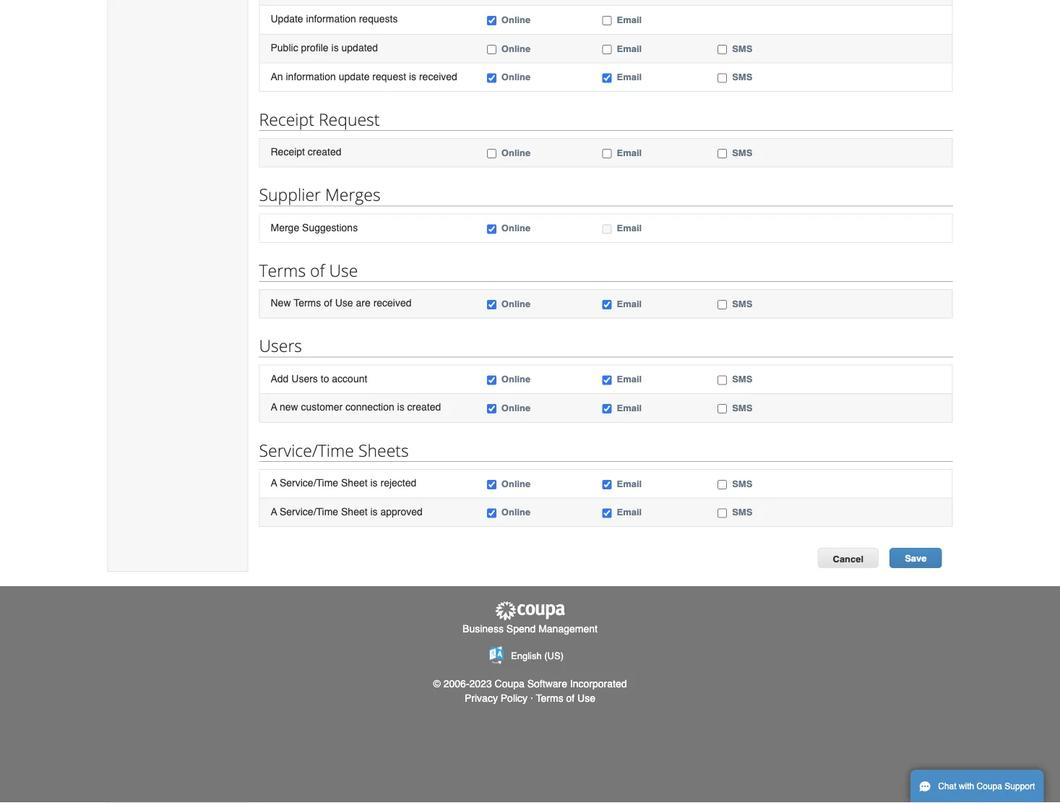 Task type: vqa. For each thing, say whether or not it's contained in the screenshot.
bottommost "TERMS"
yes



Task type: locate. For each thing, give the bounding box(es) containing it.
of down software
[[567, 693, 575, 704]]

1 horizontal spatial created
[[408, 402, 441, 413]]

0 vertical spatial coupa
[[495, 678, 525, 690]]

3 sms from the top
[[733, 147, 753, 158]]

privacy
[[465, 693, 498, 704]]

sms for a service/time sheet is rejected
[[733, 478, 753, 489]]

6 sms from the top
[[733, 403, 753, 413]]

receipt
[[259, 108, 315, 130], [271, 146, 305, 158]]

terms right new
[[294, 297, 321, 309]]

5 sms from the top
[[733, 374, 753, 385]]

coupa up policy
[[495, 678, 525, 690]]

1 vertical spatial received
[[374, 297, 412, 309]]

0 horizontal spatial received
[[374, 297, 412, 309]]

business
[[463, 623, 504, 634]]

9 online from the top
[[502, 478, 531, 489]]

1 vertical spatial sheet
[[341, 506, 368, 517]]

terms up new
[[259, 259, 306, 281]]

of
[[310, 259, 325, 281], [324, 297, 333, 309], [567, 693, 575, 704]]

request
[[373, 70, 406, 82]]

receipt up the supplier
[[271, 146, 305, 158]]

coupa
[[495, 678, 525, 690], [977, 782, 1003, 792]]

5 online from the top
[[502, 223, 531, 234]]

service/time down "customer"
[[259, 439, 354, 461]]

email for an information update request is received
[[617, 71, 642, 82]]

None checkbox
[[718, 45, 728, 54], [603, 73, 612, 83], [487, 149, 497, 158], [487, 300, 497, 310], [603, 300, 612, 310], [718, 300, 728, 310], [603, 376, 612, 385], [718, 376, 728, 385], [487, 404, 497, 414], [603, 404, 612, 414], [718, 404, 728, 414], [718, 480, 728, 489], [487, 509, 497, 518], [603, 509, 612, 518], [718, 45, 728, 54], [603, 73, 612, 83], [487, 149, 497, 158], [487, 300, 497, 310], [603, 300, 612, 310], [718, 300, 728, 310], [603, 376, 612, 385], [718, 376, 728, 385], [487, 404, 497, 414], [603, 404, 612, 414], [718, 404, 728, 414], [718, 480, 728, 489], [487, 509, 497, 518], [603, 509, 612, 518]]

10 email from the top
[[617, 507, 642, 518]]

1 horizontal spatial coupa
[[977, 782, 1003, 792]]

2 email from the top
[[617, 43, 642, 54]]

a service/time sheet is approved
[[271, 506, 423, 517]]

of left are
[[324, 297, 333, 309]]

8 sms from the top
[[733, 507, 753, 518]]

2 vertical spatial a
[[271, 506, 277, 517]]

4 online from the top
[[502, 147, 531, 158]]

received right request on the top left
[[419, 70, 458, 82]]

received for new terms of use are received
[[374, 297, 412, 309]]

requests
[[359, 13, 398, 25]]

created
[[308, 146, 342, 158], [408, 402, 441, 413]]

users up add
[[259, 335, 302, 357]]

information down profile
[[286, 70, 336, 82]]

1 sms from the top
[[733, 43, 753, 54]]

sheet
[[341, 477, 368, 489], [341, 506, 368, 517]]

0 vertical spatial a
[[271, 402, 277, 413]]

customer
[[301, 402, 343, 413]]

created down receipt request
[[308, 146, 342, 158]]

3 a from the top
[[271, 506, 277, 517]]

sheet for approved
[[341, 506, 368, 517]]

chat with coupa support
[[939, 782, 1036, 792]]

2 vertical spatial service/time
[[280, 506, 339, 517]]

2 vertical spatial use
[[578, 693, 596, 704]]

use up new terms of use are received
[[329, 259, 358, 281]]

a new customer connection is created
[[271, 402, 441, 413]]

public
[[271, 42, 298, 53]]

save button
[[890, 548, 943, 568]]

online
[[502, 14, 531, 25], [502, 43, 531, 54], [502, 71, 531, 82], [502, 147, 531, 158], [502, 223, 531, 234], [502, 298, 531, 309], [502, 374, 531, 385], [502, 403, 531, 413], [502, 478, 531, 489], [502, 507, 531, 518]]

service/time for a service/time sheet is approved
[[280, 506, 339, 517]]

7 email from the top
[[617, 374, 642, 385]]

2 sms from the top
[[733, 71, 753, 82]]

1 vertical spatial coupa
[[977, 782, 1003, 792]]

0 vertical spatial information
[[306, 13, 356, 25]]

online for an information update request is received
[[502, 71, 531, 82]]

new
[[280, 402, 298, 413]]

email for public profile is updated
[[617, 43, 642, 54]]

coupa right with
[[977, 782, 1003, 792]]

1 vertical spatial receipt
[[271, 146, 305, 158]]

service/time down service/time sheets
[[280, 477, 339, 489]]

None checkbox
[[487, 16, 497, 25], [603, 16, 612, 25], [487, 45, 497, 54], [603, 45, 612, 54], [487, 73, 497, 83], [718, 73, 728, 83], [603, 149, 612, 158], [718, 149, 728, 158], [487, 225, 497, 234], [603, 225, 612, 234], [487, 376, 497, 385], [487, 480, 497, 489], [603, 480, 612, 489], [718, 509, 728, 518], [487, 16, 497, 25], [603, 16, 612, 25], [487, 45, 497, 54], [603, 45, 612, 54], [487, 73, 497, 83], [718, 73, 728, 83], [603, 149, 612, 158], [718, 149, 728, 158], [487, 225, 497, 234], [603, 225, 612, 234], [487, 376, 497, 385], [487, 480, 497, 489], [603, 480, 612, 489], [718, 509, 728, 518]]

email for a new customer connection is created
[[617, 403, 642, 413]]

management
[[539, 623, 598, 634]]

©
[[434, 678, 441, 690]]

terms of use link
[[536, 693, 596, 704]]

9 email from the top
[[617, 478, 642, 489]]

0 vertical spatial sheet
[[341, 477, 368, 489]]

2023
[[470, 678, 492, 690]]

sms for a new customer connection is created
[[733, 403, 753, 413]]

an information update request is received
[[271, 70, 458, 82]]

terms
[[259, 259, 306, 281], [294, 297, 321, 309], [536, 693, 564, 704]]

1 vertical spatial a
[[271, 477, 277, 489]]

1 online from the top
[[502, 14, 531, 25]]

policy
[[501, 693, 528, 704]]

service/time down the a service/time sheet is rejected
[[280, 506, 339, 517]]

software
[[528, 678, 568, 690]]

email for add users to account
[[617, 374, 642, 385]]

sms for receipt created
[[733, 147, 753, 158]]

6 online from the top
[[502, 298, 531, 309]]

sheet down the a service/time sheet is rejected
[[341, 506, 368, 517]]

online for receipt created
[[502, 147, 531, 158]]

email for new terms of use are received
[[617, 298, 642, 309]]

information
[[306, 13, 356, 25], [286, 70, 336, 82]]

email
[[617, 14, 642, 25], [617, 43, 642, 54], [617, 71, 642, 82], [617, 147, 642, 158], [617, 223, 642, 234], [617, 298, 642, 309], [617, 374, 642, 385], [617, 403, 642, 413], [617, 478, 642, 489], [617, 507, 642, 518]]

terms of use up new
[[259, 259, 358, 281]]

created right connection
[[408, 402, 441, 413]]

is left approved
[[371, 506, 378, 517]]

rejected
[[381, 477, 417, 489]]

update
[[271, 13, 303, 25]]

1 a from the top
[[271, 402, 277, 413]]

new
[[271, 297, 291, 309]]

2 online from the top
[[502, 43, 531, 54]]

is right connection
[[397, 402, 405, 413]]

email for receipt created
[[617, 147, 642, 158]]

service/time sheets
[[259, 439, 409, 461]]

is
[[332, 42, 339, 53], [409, 70, 417, 82], [397, 402, 405, 413], [371, 477, 378, 489], [371, 506, 378, 517]]

0 vertical spatial of
[[310, 259, 325, 281]]

terms down software
[[536, 693, 564, 704]]

users
[[259, 335, 302, 357], [292, 373, 318, 384]]

1 vertical spatial terms of use
[[536, 693, 596, 704]]

8 email from the top
[[617, 403, 642, 413]]

update
[[339, 70, 370, 82]]

7 sms from the top
[[733, 478, 753, 489]]

3 online from the top
[[502, 71, 531, 82]]

business spend management
[[463, 623, 598, 634]]

received
[[419, 70, 458, 82], [374, 297, 412, 309]]

received for an information update request is received
[[419, 70, 458, 82]]

terms of use
[[259, 259, 358, 281], [536, 693, 596, 704]]

are
[[356, 297, 371, 309]]

a for a service/time sheet is rejected
[[271, 477, 277, 489]]

a for a service/time sheet is approved
[[271, 506, 277, 517]]

online for a service/time sheet is rejected
[[502, 478, 531, 489]]

suggestions
[[302, 222, 358, 233]]

0 horizontal spatial terms of use
[[259, 259, 358, 281]]

of up new terms of use are received
[[310, 259, 325, 281]]

receipt up receipt created
[[259, 108, 315, 130]]

service/time for a service/time sheet is rejected
[[280, 477, 339, 489]]

english (us)
[[511, 651, 564, 662]]

10 online from the top
[[502, 507, 531, 518]]

with
[[960, 782, 975, 792]]

2006-
[[444, 678, 470, 690]]

6 email from the top
[[617, 298, 642, 309]]

1 horizontal spatial terms of use
[[536, 693, 596, 704]]

8 online from the top
[[502, 403, 531, 413]]

information for update
[[306, 13, 356, 25]]

sms
[[733, 43, 753, 54], [733, 71, 753, 82], [733, 147, 753, 158], [733, 298, 753, 309], [733, 374, 753, 385], [733, 403, 753, 413], [733, 478, 753, 489], [733, 507, 753, 518]]

0 vertical spatial created
[[308, 146, 342, 158]]

approved
[[381, 506, 423, 517]]

a
[[271, 402, 277, 413], [271, 477, 277, 489], [271, 506, 277, 517]]

add
[[271, 373, 289, 384]]

1 vertical spatial users
[[292, 373, 318, 384]]

2 a from the top
[[271, 477, 277, 489]]

use left are
[[335, 297, 353, 309]]

1 email from the top
[[617, 14, 642, 25]]

3 email from the top
[[617, 71, 642, 82]]

use
[[329, 259, 358, 281], [335, 297, 353, 309], [578, 693, 596, 704]]

0 vertical spatial receipt
[[259, 108, 315, 130]]

1 sheet from the top
[[341, 477, 368, 489]]

users left to
[[292, 373, 318, 384]]

1 vertical spatial information
[[286, 70, 336, 82]]

terms of use down software
[[536, 693, 596, 704]]

online for add users to account
[[502, 374, 531, 385]]

public profile is updated
[[271, 42, 378, 53]]

service/time
[[259, 439, 354, 461], [280, 477, 339, 489], [280, 506, 339, 517]]

1 horizontal spatial received
[[419, 70, 458, 82]]

english
[[511, 651, 542, 662]]

0 vertical spatial received
[[419, 70, 458, 82]]

sms for new terms of use are received
[[733, 298, 753, 309]]

request
[[319, 108, 380, 130]]

information up 'public profile is updated'
[[306, 13, 356, 25]]

email for a service/time sheet is approved
[[617, 507, 642, 518]]

7 online from the top
[[502, 374, 531, 385]]

5 email from the top
[[617, 223, 642, 234]]

(us)
[[545, 651, 564, 662]]

4 sms from the top
[[733, 298, 753, 309]]

2 sheet from the top
[[341, 506, 368, 517]]

1 vertical spatial use
[[335, 297, 353, 309]]

4 email from the top
[[617, 147, 642, 158]]

supplier
[[259, 183, 321, 206]]

information for an
[[286, 70, 336, 82]]

updated
[[342, 42, 378, 53]]

received right are
[[374, 297, 412, 309]]

sheet up a service/time sheet is approved
[[341, 477, 368, 489]]

1 vertical spatial service/time
[[280, 477, 339, 489]]

use down incorporated
[[578, 693, 596, 704]]



Task type: describe. For each thing, give the bounding box(es) containing it.
sms for an information update request is received
[[733, 71, 753, 82]]

online for a new customer connection is created
[[502, 403, 531, 413]]

1 vertical spatial created
[[408, 402, 441, 413]]

sms for a service/time sheet is approved
[[733, 507, 753, 518]]

is right request on the top left
[[409, 70, 417, 82]]

0 vertical spatial service/time
[[259, 439, 354, 461]]

is right profile
[[332, 42, 339, 53]]

privacy policy
[[465, 693, 528, 704]]

save
[[905, 553, 927, 564]]

sheet for rejected
[[341, 477, 368, 489]]

account
[[332, 373, 368, 384]]

email for a service/time sheet is rejected
[[617, 478, 642, 489]]

merges
[[325, 183, 381, 206]]

connection
[[346, 402, 395, 413]]

2 vertical spatial of
[[567, 693, 575, 704]]

merge
[[271, 222, 300, 233]]

chat
[[939, 782, 957, 792]]

receipt request
[[259, 108, 380, 130]]

coupa inside chat with coupa support button
[[977, 782, 1003, 792]]

support
[[1005, 782, 1036, 792]]

0 horizontal spatial coupa
[[495, 678, 525, 690]]

1 vertical spatial terms
[[294, 297, 321, 309]]

receipt for receipt created
[[271, 146, 305, 158]]

email for merge suggestions
[[617, 223, 642, 234]]

0 vertical spatial use
[[329, 259, 358, 281]]

online for a service/time sheet is approved
[[502, 507, 531, 518]]

a for a new customer connection is created
[[271, 402, 277, 413]]

add users to account
[[271, 373, 368, 384]]

chat with coupa support button
[[911, 770, 1044, 803]]

1 vertical spatial of
[[324, 297, 333, 309]]

spend
[[507, 623, 536, 634]]

cancel link
[[818, 548, 879, 568]]

coupa supplier portal image
[[494, 601, 567, 621]]

receipt for receipt request
[[259, 108, 315, 130]]

cancel
[[833, 554, 864, 564]]

incorporated
[[570, 678, 627, 690]]

to
[[321, 373, 329, 384]]

a service/time sheet is rejected
[[271, 477, 417, 489]]

email for update information requests
[[617, 14, 642, 25]]

0 vertical spatial users
[[259, 335, 302, 357]]

merge suggestions
[[271, 222, 358, 233]]

0 horizontal spatial created
[[308, 146, 342, 158]]

receipt created
[[271, 146, 342, 158]]

online for new terms of use are received
[[502, 298, 531, 309]]

0 vertical spatial terms of use
[[259, 259, 358, 281]]

supplier merges
[[259, 183, 381, 206]]

update information requests
[[271, 13, 398, 25]]

new terms of use are received
[[271, 297, 412, 309]]

sms for add users to account
[[733, 374, 753, 385]]

sheets
[[359, 439, 409, 461]]

0 vertical spatial terms
[[259, 259, 306, 281]]

profile
[[301, 42, 329, 53]]

sms for public profile is updated
[[733, 43, 753, 54]]

2 vertical spatial terms
[[536, 693, 564, 704]]

is left the rejected at the left bottom
[[371, 477, 378, 489]]

online for merge suggestions
[[502, 223, 531, 234]]

an
[[271, 70, 283, 82]]

privacy policy link
[[465, 693, 528, 704]]

online for public profile is updated
[[502, 43, 531, 54]]

© 2006-2023 coupa software incorporated
[[434, 678, 627, 690]]

online for update information requests
[[502, 14, 531, 25]]



